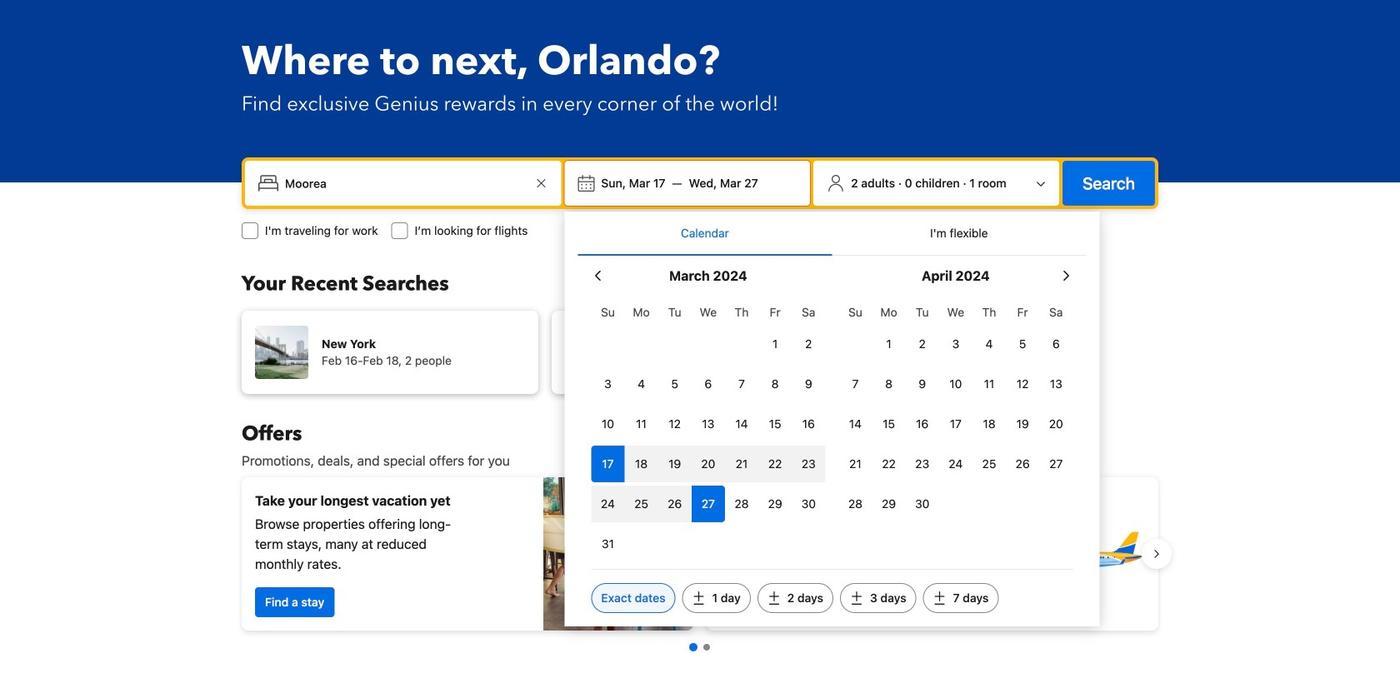 Task type: vqa. For each thing, say whether or not it's contained in the screenshot.
Nunavut link
no



Task type: describe. For each thing, give the bounding box(es) containing it.
10 April 2024 checkbox
[[940, 366, 973, 403]]

14 April 2024 checkbox
[[839, 406, 873, 443]]

20 March 2024 checkbox
[[692, 446, 725, 483]]

7 April 2024 checkbox
[[839, 366, 873, 403]]

16 March 2024 checkbox
[[792, 406, 826, 443]]

31 March 2024 checkbox
[[591, 526, 625, 563]]

1 grid from the left
[[591, 296, 826, 563]]

24 March 2024 checkbox
[[591, 486, 625, 523]]

2 March 2024 checkbox
[[792, 326, 826, 363]]

12 April 2024 checkbox
[[1006, 366, 1040, 403]]

13 March 2024 checkbox
[[692, 406, 725, 443]]

19 April 2024 checkbox
[[1006, 406, 1040, 443]]

26 March 2024 checkbox
[[658, 486, 692, 523]]

29 April 2024 checkbox
[[873, 486, 906, 523]]

22 April 2024 checkbox
[[873, 446, 906, 483]]

30 March 2024 checkbox
[[792, 486, 826, 523]]

17 April 2024 checkbox
[[940, 406, 973, 443]]

2 grid from the left
[[839, 296, 1073, 523]]

23 April 2024 checkbox
[[906, 446, 940, 483]]

30 April 2024 checkbox
[[906, 486, 940, 523]]

9 March 2024 checkbox
[[792, 366, 826, 403]]

29 March 2024 checkbox
[[759, 486, 792, 523]]

5 April 2024 checkbox
[[1006, 326, 1040, 363]]

1 April 2024 checkbox
[[873, 326, 906, 363]]

1 March 2024 checkbox
[[759, 326, 792, 363]]

3 April 2024 checkbox
[[940, 326, 973, 363]]

5 March 2024 checkbox
[[658, 366, 692, 403]]

25 April 2024 checkbox
[[973, 446, 1006, 483]]

8 March 2024 checkbox
[[759, 366, 792, 403]]

11 April 2024 checkbox
[[973, 366, 1006, 403]]

24 April 2024 checkbox
[[940, 446, 973, 483]]

11 March 2024 checkbox
[[625, 406, 658, 443]]



Task type: locate. For each thing, give the bounding box(es) containing it.
15 March 2024 checkbox
[[759, 406, 792, 443]]

26 April 2024 checkbox
[[1006, 446, 1040, 483]]

18 March 2024 checkbox
[[625, 446, 658, 483]]

6 March 2024 checkbox
[[692, 366, 725, 403]]

tab list
[[578, 212, 1087, 257]]

25 March 2024 checkbox
[[625, 486, 658, 523]]

21 March 2024 checkbox
[[725, 446, 759, 483]]

fly away to your dream vacation image
[[1029, 496, 1146, 613]]

3 March 2024 checkbox
[[591, 366, 625, 403]]

18 April 2024 checkbox
[[973, 406, 1006, 443]]

take your longest vacation yet image
[[544, 478, 694, 631]]

23 March 2024 checkbox
[[792, 446, 826, 483]]

20 April 2024 checkbox
[[1040, 406, 1073, 443]]

27 March 2024 checkbox
[[692, 486, 725, 523]]

12 March 2024 checkbox
[[658, 406, 692, 443]]

22 March 2024 checkbox
[[759, 446, 792, 483]]

region
[[228, 471, 1172, 638]]

cell
[[591, 443, 625, 483], [625, 443, 658, 483], [658, 443, 692, 483], [692, 443, 725, 483], [725, 443, 759, 483], [759, 443, 792, 483], [792, 443, 826, 483], [591, 483, 625, 523], [625, 483, 658, 523], [658, 483, 692, 523], [692, 483, 725, 523]]

15 April 2024 checkbox
[[873, 406, 906, 443]]

13 April 2024 checkbox
[[1040, 366, 1073, 403]]

progress bar
[[690, 644, 710, 652]]

1 horizontal spatial grid
[[839, 296, 1073, 523]]

21 April 2024 checkbox
[[839, 446, 873, 483]]

14 March 2024 checkbox
[[725, 406, 759, 443]]

4 April 2024 checkbox
[[973, 326, 1006, 363]]

Where are you going? field
[[278, 168, 531, 198]]

6 April 2024 checkbox
[[1040, 326, 1073, 363]]

27 April 2024 checkbox
[[1040, 446, 1073, 483]]

28 April 2024 checkbox
[[839, 486, 873, 523]]

16 April 2024 checkbox
[[906, 406, 940, 443]]

8 April 2024 checkbox
[[873, 366, 906, 403]]

19 March 2024 checkbox
[[658, 446, 692, 483]]

10 March 2024 checkbox
[[591, 406, 625, 443]]

2 April 2024 checkbox
[[906, 326, 940, 363]]

grid
[[591, 296, 826, 563], [839, 296, 1073, 523]]

28 March 2024 checkbox
[[725, 486, 759, 523]]

9 April 2024 checkbox
[[906, 366, 940, 403]]

7 March 2024 checkbox
[[725, 366, 759, 403]]

4 March 2024 checkbox
[[625, 366, 658, 403]]

0 horizontal spatial grid
[[591, 296, 826, 563]]

17 March 2024 checkbox
[[591, 446, 625, 483]]



